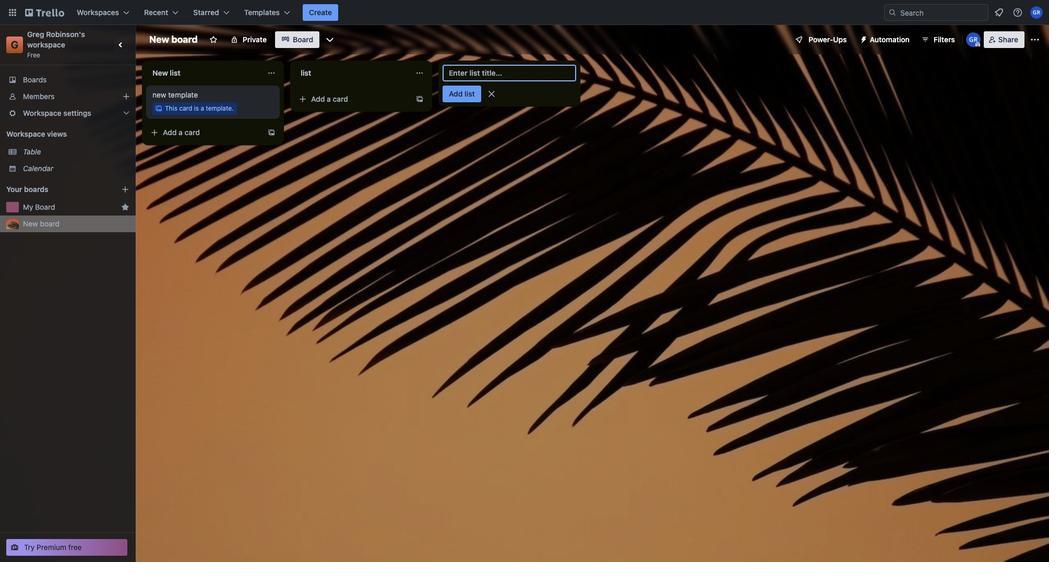 Task type: describe. For each thing, give the bounding box(es) containing it.
1 vertical spatial card
[[179, 104, 192, 112]]

boards
[[24, 185, 48, 194]]

Search field
[[897, 5, 989, 20]]

card for list
[[333, 95, 348, 103]]

boards link
[[0, 72, 136, 88]]

members link
[[0, 88, 136, 105]]

add list
[[449, 89, 475, 98]]

board link
[[275, 31, 320, 48]]

power-ups
[[809, 35, 847, 44]]

starred button
[[187, 4, 236, 21]]

your boards
[[6, 185, 48, 194]]

list for add list
[[465, 89, 475, 98]]

create from template… image
[[267, 128, 276, 137]]

g link
[[6, 37, 23, 53]]

calendar
[[23, 164, 53, 173]]

new for new board link
[[23, 219, 38, 228]]

settings
[[63, 109, 91, 117]]

1 vertical spatial a
[[201, 104, 204, 112]]

recent button
[[138, 4, 185, 21]]

this member is an admin of this board. image
[[976, 42, 981, 47]]

template
[[168, 90, 198, 99]]

2 horizontal spatial add
[[449, 89, 463, 98]]

new board link
[[23, 219, 130, 229]]

try
[[24, 543, 35, 552]]

primary element
[[0, 0, 1050, 25]]

list inside text field
[[301, 68, 311, 77]]

search image
[[889, 8, 897, 17]]

new template
[[152, 90, 198, 99]]

create button
[[303, 4, 338, 21]]

customize views image
[[325, 34, 335, 45]]

starred
[[193, 8, 219, 17]]

workspaces button
[[70, 4, 136, 21]]

workspace for workspace settings
[[23, 109, 61, 117]]

greg
[[27, 30, 44, 39]]

templates
[[244, 8, 280, 17]]

this card is a template.
[[165, 104, 234, 112]]

workspace navigation collapse icon image
[[114, 38, 128, 52]]

a for list
[[327, 95, 331, 103]]

new
[[152, 90, 166, 99]]

add a card for new list
[[163, 128, 200, 137]]

views
[[47, 130, 67, 138]]

template.
[[206, 104, 234, 112]]

members
[[23, 92, 55, 101]]

back to home image
[[25, 4, 64, 21]]

card for new list
[[185, 128, 200, 137]]

workspace
[[27, 40, 65, 49]]

private
[[243, 35, 267, 44]]

g
[[11, 39, 18, 51]]

open information menu image
[[1013, 7, 1024, 18]]

this
[[165, 104, 178, 112]]

1 vertical spatial board
[[35, 203, 55, 211]]

premium
[[37, 543, 66, 552]]

add a card button for list
[[295, 91, 411, 108]]

create from template… image
[[416, 95, 424, 103]]

try premium free button
[[6, 539, 127, 556]]

starred icon image
[[121, 203, 130, 211]]

add list button
[[443, 86, 481, 102]]

free
[[27, 51, 40, 59]]



Task type: vqa. For each thing, say whether or not it's contained in the screenshot.
I
no



Task type: locate. For each thing, give the bounding box(es) containing it.
1 horizontal spatial add a card
[[311, 95, 348, 103]]

2 horizontal spatial list
[[465, 89, 475, 98]]

table link
[[23, 147, 130, 157]]

star or unstar board image
[[209, 36, 218, 44]]

a right is
[[201, 104, 204, 112]]

list down board link
[[301, 68, 311, 77]]

Enter list title… text field
[[443, 65, 577, 81]]

greg robinson's workspace free
[[27, 30, 87, 59]]

board left star or unstar board image
[[172, 34, 198, 45]]

0 vertical spatial new
[[149, 34, 169, 45]]

power-
[[809, 35, 834, 44]]

0 vertical spatial card
[[333, 95, 348, 103]]

2 horizontal spatial a
[[327, 95, 331, 103]]

list
[[170, 68, 181, 77], [301, 68, 311, 77], [465, 89, 475, 98]]

1 horizontal spatial add a card button
[[295, 91, 411, 108]]

list up new template at the left top of the page
[[170, 68, 181, 77]]

workspace down members
[[23, 109, 61, 117]]

0 horizontal spatial a
[[179, 128, 183, 137]]

0 notifications image
[[993, 6, 1006, 19]]

my board
[[23, 203, 55, 211]]

add a card for list
[[311, 95, 348, 103]]

greg robinson's workspace link
[[27, 30, 87, 49]]

list inside button
[[465, 89, 475, 98]]

1 horizontal spatial add
[[311, 95, 325, 103]]

add board image
[[121, 185, 130, 194]]

add a card button for new list
[[146, 124, 263, 141]]

board right my at the top of the page
[[35, 203, 55, 211]]

calendar link
[[23, 163, 130, 174]]

workspace settings
[[23, 109, 91, 117]]

1 vertical spatial new
[[152, 68, 168, 77]]

workspace settings button
[[0, 105, 136, 122]]

1 vertical spatial workspace
[[6, 130, 45, 138]]

greg robinson (gregrobinson96) image
[[1031, 6, 1043, 19], [966, 32, 981, 47]]

a for new list
[[179, 128, 183, 137]]

recent
[[144, 8, 168, 17]]

is
[[194, 104, 199, 112]]

try premium free
[[24, 543, 82, 552]]

new board inside 'board name' text box
[[149, 34, 198, 45]]

card down is
[[185, 128, 200, 137]]

power-ups button
[[788, 31, 854, 48]]

new up new
[[152, 68, 168, 77]]

1 vertical spatial add a card
[[163, 128, 200, 137]]

add for new list
[[163, 128, 177, 137]]

0 horizontal spatial add
[[163, 128, 177, 137]]

cancel list editing image
[[487, 89, 497, 99]]

greg robinson (gregrobinson96) image inside primary "element"
[[1031, 6, 1043, 19]]

new board down recent popup button
[[149, 34, 198, 45]]

add down this
[[163, 128, 177, 137]]

add left cancel list editing image
[[449, 89, 463, 98]]

free
[[68, 543, 82, 552]]

add a card button down this card is a template.
[[146, 124, 263, 141]]

add a card down list text field at the left of the page
[[311, 95, 348, 103]]

board
[[172, 34, 198, 45], [40, 219, 60, 228]]

0 vertical spatial add a card button
[[295, 91, 411, 108]]

new board down my board
[[23, 219, 60, 228]]

filters button
[[918, 31, 959, 48]]

filters
[[934, 35, 955, 44]]

add for list
[[311, 95, 325, 103]]

1 vertical spatial add a card button
[[146, 124, 263, 141]]

share
[[999, 35, 1019, 44]]

robinson's
[[46, 30, 85, 39]]

1 horizontal spatial board
[[172, 34, 198, 45]]

new board
[[149, 34, 198, 45], [23, 219, 60, 228]]

templates button
[[238, 4, 297, 21]]

0 horizontal spatial board
[[40, 219, 60, 228]]

0 horizontal spatial add a card
[[163, 128, 200, 137]]

0 horizontal spatial add a card button
[[146, 124, 263, 141]]

your
[[6, 185, 22, 194]]

share button
[[984, 31, 1025, 48]]

0 vertical spatial a
[[327, 95, 331, 103]]

list left cancel list editing image
[[465, 89, 475, 98]]

workspaces
[[77, 8, 119, 17]]

0 horizontal spatial list
[[170, 68, 181, 77]]

automation button
[[856, 31, 916, 48]]

workspace
[[23, 109, 61, 117], [6, 130, 45, 138]]

0 horizontal spatial new board
[[23, 219, 60, 228]]

create
[[309, 8, 332, 17]]

my
[[23, 203, 33, 211]]

card
[[333, 95, 348, 103], [179, 104, 192, 112], [185, 128, 200, 137]]

Board name text field
[[144, 31, 203, 48]]

board
[[293, 35, 313, 44], [35, 203, 55, 211]]

board inside text box
[[172, 34, 198, 45]]

1 horizontal spatial new board
[[149, 34, 198, 45]]

new inside text box
[[152, 68, 168, 77]]

boards
[[23, 75, 47, 84]]

list inside text box
[[170, 68, 181, 77]]

new inside 'board name' text box
[[149, 34, 169, 45]]

greg robinson (gregrobinson96) image right filters
[[966, 32, 981, 47]]

new down recent popup button
[[149, 34, 169, 45]]

board down my board
[[40, 219, 60, 228]]

2 vertical spatial new
[[23, 219, 38, 228]]

workspace views
[[6, 130, 67, 138]]

add a card down this
[[163, 128, 200, 137]]

2 vertical spatial a
[[179, 128, 183, 137]]

card left is
[[179, 104, 192, 112]]

list text field
[[295, 65, 409, 81]]

1 vertical spatial board
[[40, 219, 60, 228]]

add down list text field at the left of the page
[[311, 95, 325, 103]]

1 horizontal spatial board
[[293, 35, 313, 44]]

workspace up table
[[6, 130, 45, 138]]

add a card button
[[295, 91, 411, 108], [146, 124, 263, 141]]

new list
[[152, 68, 181, 77]]

0 vertical spatial board
[[293, 35, 313, 44]]

workspace inside 'popup button'
[[23, 109, 61, 117]]

my board link
[[23, 202, 117, 213]]

0 horizontal spatial board
[[35, 203, 55, 211]]

new for new list text box
[[152, 68, 168, 77]]

0 vertical spatial workspace
[[23, 109, 61, 117]]

1 vertical spatial new board
[[23, 219, 60, 228]]

0 horizontal spatial greg robinson (gregrobinson96) image
[[966, 32, 981, 47]]

1 horizontal spatial greg robinson (gregrobinson96) image
[[1031, 6, 1043, 19]]

2 vertical spatial card
[[185, 128, 200, 137]]

1 horizontal spatial list
[[301, 68, 311, 77]]

a
[[327, 95, 331, 103], [201, 104, 204, 112], [179, 128, 183, 137]]

table
[[23, 147, 41, 156]]

new
[[149, 34, 169, 45], [152, 68, 168, 77], [23, 219, 38, 228]]

new down my at the top of the page
[[23, 219, 38, 228]]

list for new list
[[170, 68, 181, 77]]

new template link
[[152, 90, 274, 100]]

workspace for workspace views
[[6, 130, 45, 138]]

0 vertical spatial board
[[172, 34, 198, 45]]

greg robinson (gregrobinson96) image right open information menu icon
[[1031, 6, 1043, 19]]

board left customize views image
[[293, 35, 313, 44]]

0 vertical spatial new board
[[149, 34, 198, 45]]

a down this card is a template.
[[179, 128, 183, 137]]

1 vertical spatial greg robinson (gregrobinson96) image
[[966, 32, 981, 47]]

add a card
[[311, 95, 348, 103], [163, 128, 200, 137]]

a down list text field at the left of the page
[[327, 95, 331, 103]]

ups
[[834, 35, 847, 44]]

your boards with 2 items element
[[6, 183, 105, 196]]

1 horizontal spatial a
[[201, 104, 204, 112]]

private button
[[224, 31, 273, 48]]

New list text field
[[146, 65, 261, 81]]

card down list text field at the left of the page
[[333, 95, 348, 103]]

show menu image
[[1030, 34, 1041, 45]]

automation
[[870, 35, 910, 44]]

sm image
[[856, 31, 870, 46]]

add
[[449, 89, 463, 98], [311, 95, 325, 103], [163, 128, 177, 137]]

add a card button down list text field at the left of the page
[[295, 91, 411, 108]]

0 vertical spatial add a card
[[311, 95, 348, 103]]

0 vertical spatial greg robinson (gregrobinson96) image
[[1031, 6, 1043, 19]]



